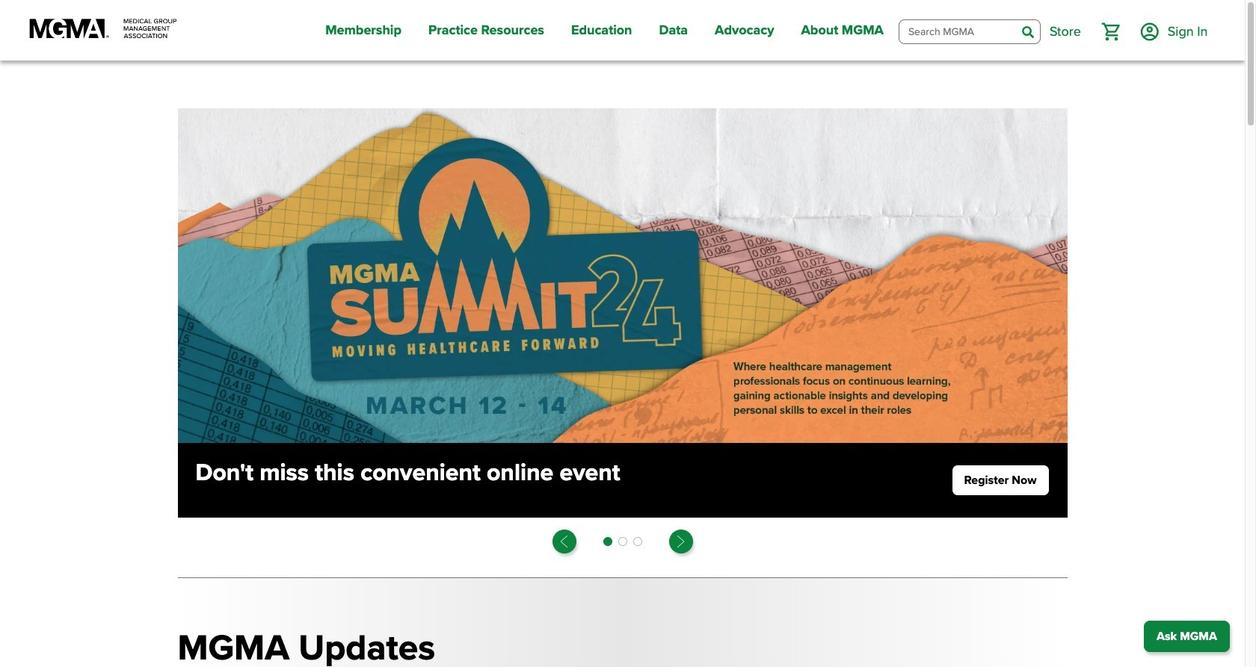 Task type: describe. For each thing, give the bounding box(es) containing it.
Search MGMA search field
[[899, 20, 1040, 43]]

chevron left image
[[558, 536, 570, 548]]

chevron right image
[[675, 536, 687, 548]]

user circle_alt image
[[1141, 23, 1159, 41]]



Task type: locate. For each thing, give the bounding box(es) containing it.
mgma logo image
[[28, 18, 178, 43]]

search_bold image
[[1022, 26, 1034, 38]]

cart image
[[1102, 23, 1120, 41]]



